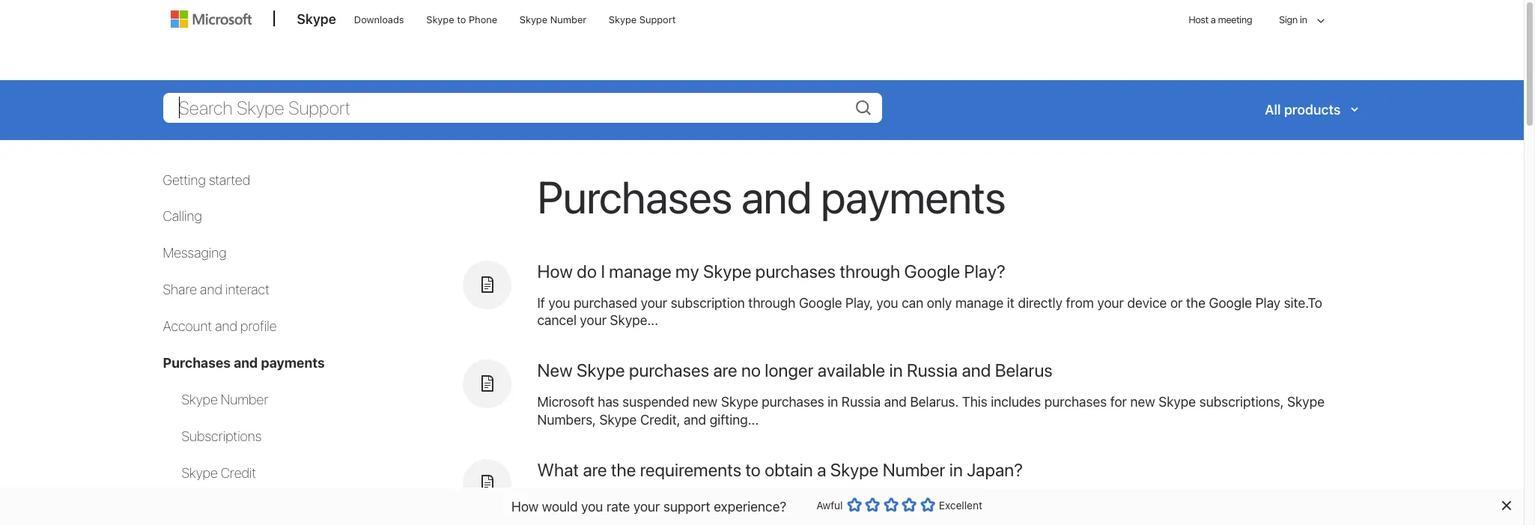 Task type: describe. For each thing, give the bounding box(es) containing it.
no
[[742, 360, 761, 381]]

0 horizontal spatial the
[[611, 459, 636, 480]]

due
[[538, 494, 562, 510]]

credit,
[[640, 412, 681, 428]]

effective
[[716, 494, 768, 510]]

1 vertical spatial a
[[818, 459, 827, 480]]

regulations,
[[642, 494, 712, 510]]

june
[[771, 494, 801, 510]]

credit
[[221, 465, 256, 481]]

4 option from the left
[[902, 498, 917, 512]]

skype left "downloads" link
[[297, 11, 336, 27]]

you up cancel
[[549, 295, 571, 311]]

in inside the microsoft has suspended new skype purchases in russia and belarus. this includes purchases for new skype subscriptions, skype numbers, skype credit, and gifting...
[[828, 394, 839, 410]]

belarus.
[[911, 394, 959, 410]]

0 horizontal spatial skype number
[[182, 392, 269, 408]]

skype up subscriptions
[[182, 392, 218, 408]]

12,
[[804, 494, 821, 510]]

verification
[[538, 512, 604, 525]]

calling link
[[163, 209, 202, 224]]

request
[[924, 494, 970, 510]]

support
[[640, 13, 676, 25]]

purchases and payments link
[[163, 355, 325, 371]]

how for how do i manage my skype purchases through google play?
[[538, 260, 573, 281]]

support
[[664, 499, 711, 514]]

a inside due to japanese regulations, effective june 12, 2023, when you request a skype number in japan, you will be required to go through the verification flow in...
[[973, 494, 980, 510]]

when
[[863, 494, 895, 510]]

1 vertical spatial purchases and payments
[[163, 355, 325, 371]]

host a meeting link
[[1177, 1, 1265, 39]]

and right "credit," at the left of the page
[[684, 412, 707, 428]]

play?
[[965, 260, 1006, 281]]

skype inside "link"
[[609, 13, 637, 25]]

japan?
[[967, 459, 1024, 480]]

skype credit link
[[182, 465, 256, 481]]

1 horizontal spatial are
[[714, 360, 738, 381]]

you left can
[[877, 295, 899, 311]]

in up 'request'
[[950, 459, 963, 480]]

if you purchased your subscription through google play, you can only manage it directly from your device or the google play site.to cancel your skype...
[[538, 295, 1323, 329]]

number inside due to japanese regulations, effective june 12, 2023, when you request a skype number in japan, you will be required to go through the verification flow in...
[[1025, 494, 1073, 510]]

includes
[[991, 394, 1042, 410]]

suspended
[[623, 394, 690, 410]]

purchased
[[574, 295, 638, 311]]

new skype purchases are no longer available in russia and belarus
[[538, 360, 1053, 381]]

1 vertical spatial purchases
[[163, 355, 231, 371]]

skype to phone
[[426, 13, 498, 25]]

to left phone
[[457, 13, 466, 25]]

share and interact
[[163, 282, 270, 298]]

1 option from the left
[[847, 498, 862, 512]]

number left skype support
[[550, 13, 587, 25]]

you left rate
[[582, 499, 603, 514]]

gifting...
[[710, 412, 759, 428]]

skype credit
[[182, 465, 256, 481]]

0 horizontal spatial payments
[[261, 355, 325, 371]]

0 horizontal spatial skype number link
[[182, 392, 269, 408]]

skype up subscription
[[703, 260, 752, 281]]

skype right subscriptions,
[[1288, 394, 1325, 410]]

your right from
[[1098, 295, 1125, 311]]

japan,
[[1090, 494, 1130, 510]]

to up "verification"
[[565, 494, 577, 510]]

how for how would you rate your support experience?
[[512, 499, 539, 514]]

host a meeting
[[1189, 13, 1253, 25]]

skype support link
[[602, 1, 683, 37]]

in inside sign in link
[[1301, 13, 1308, 25]]

will
[[1159, 494, 1178, 510]]

2023,
[[825, 494, 860, 510]]

has
[[598, 394, 619, 410]]

5 option from the left
[[921, 498, 936, 512]]

microsoft has suspended new skype purchases in russia and belarus. this includes purchases for new skype subscriptions, skype numbers, skype credit, and gifting...
[[538, 394, 1325, 428]]

obtain
[[765, 459, 814, 480]]

messaging
[[163, 245, 227, 261]]

and up how do i manage my skype purchases through google play?
[[742, 170, 812, 223]]

and left belarus.
[[885, 394, 907, 410]]

how do i manage my skype purchases through google play? link
[[538, 260, 1006, 281]]

downloads link
[[348, 1, 411, 37]]

and down profile
[[234, 355, 258, 371]]

downloads
[[354, 13, 404, 25]]

skype right for
[[1159, 394, 1197, 410]]

microsoft
[[538, 394, 595, 410]]

the inside due to japanese regulations, effective june 12, 2023, when you request a skype number in japan, you will be required to go through the verification flow in...
[[1339, 494, 1358, 510]]

sign in link
[[1266, 0, 1330, 42]]

skype to phone link
[[420, 1, 504, 37]]

to up the effective
[[746, 459, 761, 480]]

a inside host a meeting link
[[1211, 13, 1216, 25]]

can
[[902, 295, 924, 311]]

share and interact link
[[163, 282, 270, 298]]

or
[[1171, 295, 1183, 311]]

1 horizontal spatial purchases and payments
[[538, 170, 1006, 223]]

excellent
[[939, 499, 983, 512]]

and left profile
[[215, 319, 237, 334]]

1 vertical spatial are
[[583, 459, 607, 480]]

how do i manage my skype purchases through google play?
[[538, 260, 1006, 281]]

getting started
[[163, 172, 250, 188]]

site.to
[[1285, 295, 1323, 311]]

3 option from the left
[[884, 498, 899, 512]]

menu bar containing host a meeting
[[164, 0, 1361, 79]]

if
[[538, 295, 545, 311]]

skype...
[[610, 313, 659, 329]]

subscriptions link
[[182, 429, 262, 444]]

would
[[542, 499, 578, 514]]

getting started link
[[163, 172, 250, 188]]

messaging link
[[163, 245, 227, 261]]

microsoft image
[[170, 10, 251, 28]]

1 horizontal spatial purchases
[[538, 170, 733, 223]]

1 horizontal spatial russia
[[907, 360, 958, 381]]

subscription
[[671, 295, 745, 311]]

your down the purchased
[[580, 313, 607, 329]]

to left the go
[[1254, 494, 1266, 510]]

account
[[163, 319, 212, 334]]



Task type: vqa. For each thing, say whether or not it's contained in the screenshot.
How do I manage notifications in Skype on desktop?
no



Task type: locate. For each thing, give the bounding box(es) containing it.
0 vertical spatial a
[[1211, 13, 1216, 25]]

and up this
[[962, 360, 991, 381]]

0 vertical spatial how
[[538, 260, 573, 281]]

a right 'request'
[[973, 494, 980, 510]]

0 vertical spatial purchases
[[538, 170, 733, 223]]

from
[[1067, 295, 1095, 311]]

experience?
[[714, 499, 787, 514]]

1 vertical spatial skype number link
[[182, 392, 269, 408]]

required
[[1200, 494, 1250, 510]]

the right or
[[1187, 295, 1206, 311]]

through inside due to japanese regulations, effective june 12, 2023, when you request a skype number in japan, you will be required to go through the verification flow in...
[[1288, 494, 1335, 510]]

skype link
[[290, 1, 344, 41]]

profile
[[241, 319, 277, 334]]

how left would
[[512, 499, 539, 514]]

japanese
[[581, 494, 639, 510]]

0 vertical spatial manage
[[609, 260, 672, 281]]

skype left the support
[[609, 13, 637, 25]]

skype number right phone
[[520, 13, 587, 25]]

purchases and payments down profile
[[163, 355, 325, 371]]

payments
[[821, 170, 1006, 223], [261, 355, 325, 371]]

0 horizontal spatial purchases
[[163, 355, 231, 371]]

0 vertical spatial skype number
[[520, 13, 587, 25]]

2 horizontal spatial google
[[1210, 295, 1253, 311]]

0 horizontal spatial manage
[[609, 260, 672, 281]]

be
[[1182, 494, 1197, 510]]

the
[[1187, 295, 1206, 311], [611, 459, 636, 480], [1339, 494, 1358, 510]]

how would you rate your support experience?
[[512, 499, 787, 514]]

due to japanese regulations, effective june 12, 2023, when you request a skype number in japan, you will be required to go through the verification flow in...
[[538, 494, 1358, 525]]

what
[[538, 459, 579, 480]]

directly
[[1019, 295, 1063, 311]]

go
[[1269, 494, 1285, 510]]

through inside if you purchased your subscription through google play, you can only manage it directly from your device or the google play site.to cancel your skype...
[[749, 295, 796, 311]]

1 horizontal spatial google
[[905, 260, 961, 281]]

to
[[457, 13, 466, 25], [746, 459, 761, 480], [565, 494, 577, 510], [1254, 494, 1266, 510]]

how
[[538, 260, 573, 281], [512, 499, 539, 514]]

a right host
[[1211, 13, 1216, 25]]

1 horizontal spatial the
[[1187, 295, 1206, 311]]

skype down japan?
[[984, 494, 1021, 510]]

1 vertical spatial payments
[[261, 355, 325, 371]]

longer
[[765, 360, 814, 381]]

0 vertical spatial through
[[840, 260, 901, 281]]

skype up 2023,
[[831, 459, 879, 480]]

account and profile
[[163, 319, 277, 334]]

dismiss the survey image
[[1501, 500, 1513, 512]]

you left will
[[1134, 494, 1156, 510]]

skype left credit
[[182, 465, 218, 481]]

tab list containing skype number
[[163, 391, 448, 525]]

0 horizontal spatial are
[[583, 459, 607, 480]]

manage right i
[[609, 260, 672, 281]]

flow
[[607, 512, 632, 525]]

are
[[714, 360, 738, 381], [583, 459, 607, 480]]

share
[[163, 282, 197, 298]]

1 vertical spatial the
[[611, 459, 636, 480]]

skype number link up subscriptions
[[182, 392, 269, 408]]

available
[[818, 360, 886, 381]]

play,
[[846, 295, 874, 311]]

menu bar
[[164, 0, 1361, 79]]

purchases
[[538, 170, 733, 223], [163, 355, 231, 371]]

phone
[[469, 13, 498, 25]]

new skype purchases are no longer available in russia and belarus link
[[538, 360, 1053, 381]]

0 horizontal spatial purchases and payments
[[163, 355, 325, 371]]

0 horizontal spatial google
[[799, 295, 843, 311]]

in down the "available"
[[828, 394, 839, 410]]

your right rate
[[634, 499, 660, 514]]

your
[[641, 295, 668, 311], [1098, 295, 1125, 311], [580, 313, 607, 329], [634, 499, 660, 514]]

0 horizontal spatial through
[[749, 295, 796, 311]]

only
[[927, 295, 953, 311]]

skype up gifting...
[[721, 394, 759, 410]]

2 vertical spatial the
[[1339, 494, 1358, 510]]

getting
[[163, 172, 206, 188]]

option
[[847, 498, 862, 512], [865, 498, 880, 512], [884, 498, 899, 512], [902, 498, 917, 512], [921, 498, 936, 512]]

0 vertical spatial the
[[1187, 295, 1206, 311]]

rate
[[607, 499, 630, 514]]

skype number link right phone
[[513, 1, 594, 37]]

purchases
[[756, 260, 836, 281], [629, 360, 710, 381], [762, 394, 825, 410], [1045, 394, 1108, 410]]

started
[[209, 172, 250, 188]]

requirements
[[640, 459, 742, 480]]

1 horizontal spatial through
[[840, 260, 901, 281]]

in left japan,
[[1077, 494, 1087, 510]]

a right obtain
[[818, 459, 827, 480]]

in
[[1301, 13, 1308, 25], [890, 360, 903, 381], [828, 394, 839, 410], [950, 459, 963, 480], [1077, 494, 1087, 510]]

subscriptions
[[182, 429, 262, 444]]

this
[[963, 394, 988, 410]]

you
[[549, 295, 571, 311], [877, 295, 899, 311], [899, 494, 921, 510], [1134, 494, 1156, 510], [582, 499, 603, 514]]

2 vertical spatial a
[[973, 494, 980, 510]]

you right when
[[899, 494, 921, 510]]

do
[[577, 260, 597, 281]]

tab list
[[163, 391, 448, 525]]

skype number up subscriptions
[[182, 392, 269, 408]]

play
[[1256, 295, 1281, 311]]

0 vertical spatial skype number link
[[513, 1, 594, 37]]

1 horizontal spatial skype number
[[520, 13, 587, 25]]

number down purchases and payments link
[[221, 392, 269, 408]]

skype number link
[[513, 1, 594, 37], [182, 392, 269, 408]]

0 horizontal spatial russia
[[842, 394, 881, 410]]

sign in
[[1280, 13, 1308, 25]]

number
[[550, 13, 587, 25], [221, 392, 269, 408], [883, 459, 946, 480], [1025, 494, 1073, 510]]

2 horizontal spatial the
[[1339, 494, 1358, 510]]

skype inside due to japanese regulations, effective june 12, 2023, when you request a skype number in japan, you will be required to go through the verification flow in...
[[984, 494, 1021, 510]]

calling
[[163, 209, 202, 224]]

skype left phone
[[426, 13, 455, 25]]

new
[[693, 394, 718, 410], [1131, 394, 1156, 410]]

1 vertical spatial manage
[[956, 295, 1004, 311]]

google left 'play,' at the right of page
[[799, 295, 843, 311]]

account and profile link
[[163, 319, 277, 334]]

new
[[538, 360, 573, 381]]

interact
[[225, 282, 270, 298]]

0 vertical spatial purchases and payments
[[538, 170, 1006, 223]]

and right share
[[200, 282, 222, 298]]

sign
[[1280, 13, 1298, 25]]

2 horizontal spatial a
[[1211, 13, 1216, 25]]

cancel
[[538, 313, 577, 329]]

are up japanese
[[583, 459, 607, 480]]

awful
[[817, 499, 843, 512]]

1 horizontal spatial new
[[1131, 394, 1156, 410]]

skype number
[[520, 13, 587, 25], [182, 392, 269, 408]]

google left play
[[1210, 295, 1253, 311]]

numbers,
[[538, 412, 596, 428]]

number left japan,
[[1025, 494, 1073, 510]]

2 new from the left
[[1131, 394, 1156, 410]]

are left no
[[714, 360, 738, 381]]

number up how would you rate your support experience? list box
[[883, 459, 946, 480]]

0 vertical spatial are
[[714, 360, 738, 381]]

russia up belarus.
[[907, 360, 958, 381]]

1 vertical spatial skype number
[[182, 392, 269, 408]]

1 vertical spatial how
[[512, 499, 539, 514]]

device
[[1128, 295, 1168, 311]]

skype
[[297, 11, 336, 27], [426, 13, 455, 25], [520, 13, 548, 25], [609, 13, 637, 25], [703, 260, 752, 281], [577, 360, 625, 381], [182, 392, 218, 408], [721, 394, 759, 410], [1159, 394, 1197, 410], [1288, 394, 1325, 410], [600, 412, 637, 428], [831, 459, 879, 480], [182, 465, 218, 481], [984, 494, 1021, 510]]

russia down the "available"
[[842, 394, 881, 410]]

1 horizontal spatial manage
[[956, 295, 1004, 311]]

what are the requirements to obtain a skype number in japan? link
[[538, 459, 1024, 480]]

1 vertical spatial through
[[749, 295, 796, 311]]

2 vertical spatial through
[[1288, 494, 1335, 510]]

skype right phone
[[520, 13, 548, 25]]

1 new from the left
[[693, 394, 718, 410]]

google
[[905, 260, 961, 281], [799, 295, 843, 311], [1210, 295, 1253, 311]]

skype up has
[[577, 360, 625, 381]]

manage inside if you purchased your subscription through google play, you can only manage it directly from your device or the google play site.to cancel your skype...
[[956, 295, 1004, 311]]

manage
[[609, 260, 672, 281], [956, 295, 1004, 311]]

a
[[1211, 13, 1216, 25], [818, 459, 827, 480], [973, 494, 980, 510]]

the up japanese
[[611, 459, 636, 480]]

in right sign
[[1301, 13, 1308, 25]]

0 vertical spatial russia
[[907, 360, 958, 381]]

in right the "available"
[[890, 360, 903, 381]]

through down how do i manage my skype purchases through google play?
[[749, 295, 796, 311]]

it
[[1008, 295, 1015, 311]]

host
[[1189, 13, 1209, 25]]

your up skype...
[[641, 295, 668, 311]]

through up 'play,' at the right of page
[[840, 260, 901, 281]]

1 horizontal spatial a
[[973, 494, 980, 510]]

Search Skype Support text field
[[163, 93, 882, 123]]

2 option from the left
[[865, 498, 880, 512]]

how would you rate your support experience? list box
[[847, 495, 936, 521]]

i
[[601, 260, 605, 281]]

0 vertical spatial payments
[[821, 170, 1006, 223]]

my
[[676, 260, 700, 281]]

the inside if you purchased your subscription through google play, you can only manage it directly from your device or the google play site.to cancel your skype...
[[1187, 295, 1206, 311]]

belarus
[[995, 360, 1053, 381]]

the right the go
[[1339, 494, 1358, 510]]

0 horizontal spatial new
[[693, 394, 718, 410]]

manage left it
[[956, 295, 1004, 311]]

subscriptions,
[[1200, 394, 1285, 410]]

google up only
[[905, 260, 961, 281]]

1 vertical spatial russia
[[842, 394, 881, 410]]

2 horizontal spatial through
[[1288, 494, 1335, 510]]

how left do
[[538, 260, 573, 281]]

new right for
[[1131, 394, 1156, 410]]

skype down has
[[600, 412, 637, 428]]

skype support
[[609, 13, 676, 25]]

1 horizontal spatial payments
[[821, 170, 1006, 223]]

meeting
[[1219, 13, 1253, 25]]

1 horizontal spatial skype number link
[[513, 1, 594, 37]]

new up gifting...
[[693, 394, 718, 410]]

0 horizontal spatial a
[[818, 459, 827, 480]]

russia inside the microsoft has suspended new skype purchases in russia and belarus. this includes purchases for new skype subscriptions, skype numbers, skype credit, and gifting...
[[842, 394, 881, 410]]

through
[[840, 260, 901, 281], [749, 295, 796, 311], [1288, 494, 1335, 510]]

for
[[1111, 394, 1128, 410]]

through right the go
[[1288, 494, 1335, 510]]

in inside due to japanese regulations, effective june 12, 2023, when you request a skype number in japan, you will be required to go through the verification flow in...
[[1077, 494, 1087, 510]]

in...
[[636, 512, 657, 525]]

purchases and payments up how do i manage my skype purchases through google play?
[[538, 170, 1006, 223]]



